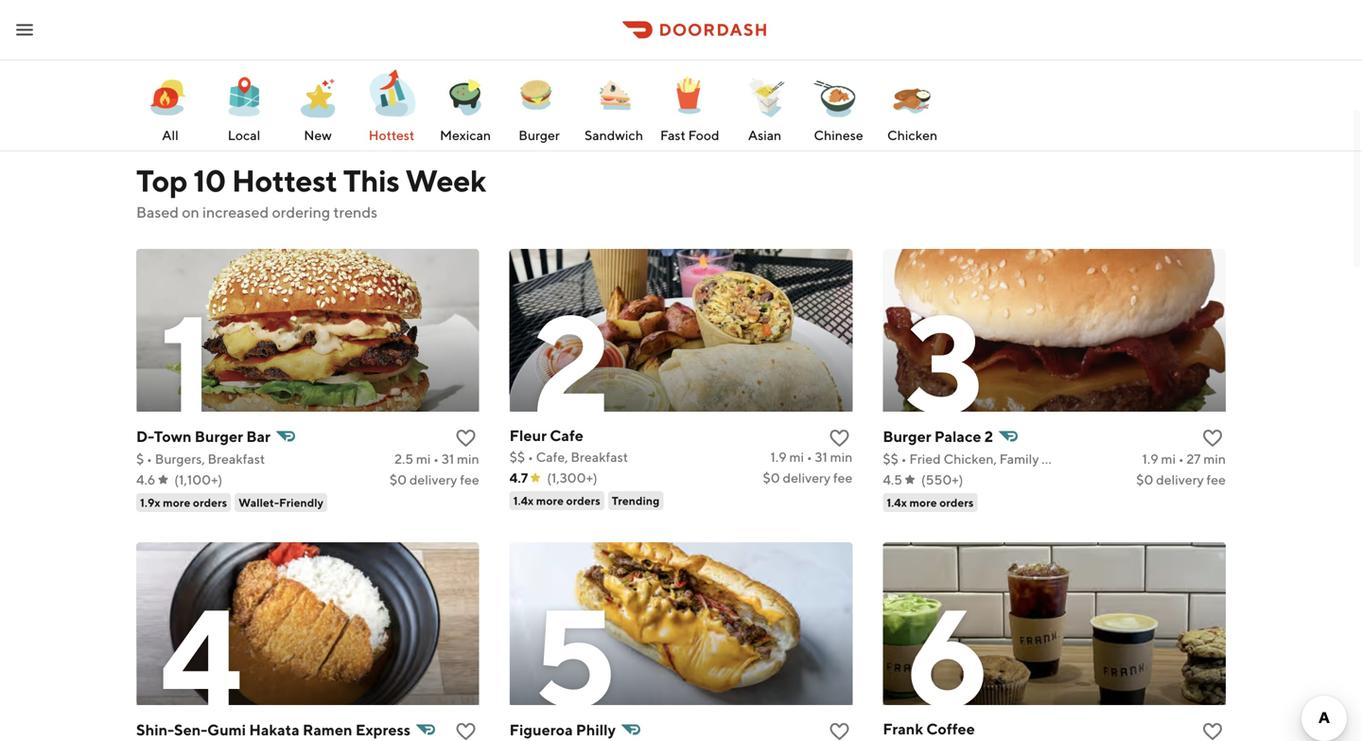 Task type: locate. For each thing, give the bounding box(es) containing it.
0 horizontal spatial 1.4x more orders
[[514, 494, 601, 507]]

$$ for $$ • fried chicken, family meals
[[883, 451, 899, 467]]

1.4x down 4.5 on the right bottom
[[887, 496, 908, 509]]

min
[[831, 449, 853, 465], [457, 451, 480, 467], [1204, 451, 1227, 467]]

$$ • cafe, breakfast
[[510, 449, 628, 465]]

0 horizontal spatial fee
[[460, 472, 480, 487]]

palace
[[935, 427, 982, 445]]

orders for (1,100+)
[[193, 496, 227, 509]]

0 horizontal spatial burger
[[195, 427, 243, 445]]

10
[[193, 163, 226, 198]]

0 horizontal spatial mi
[[416, 451, 431, 467]]

31 for 2.5 mi • 31 min
[[442, 451, 454, 467]]

1 horizontal spatial $$
[[883, 451, 899, 467]]

ordering
[[272, 203, 331, 221]]

shin-sen-gumi hakata ramen express
[[136, 721, 411, 739]]

increased
[[203, 203, 269, 221]]

fee down 1.9 mi • 27 min
[[1207, 472, 1227, 487]]

2 horizontal spatial delivery
[[1157, 472, 1205, 487]]

fast food
[[661, 127, 720, 143]]

2 horizontal spatial $​0 delivery fee
[[1137, 472, 1227, 487]]

fried
[[910, 451, 941, 467]]

•
[[528, 449, 534, 465], [807, 449, 813, 465], [147, 451, 152, 467], [434, 451, 439, 467], [902, 451, 907, 467], [1179, 451, 1185, 467]]

$
[[136, 451, 144, 467]]

click to add this store to your saved list image left frank
[[828, 720, 851, 741]]

0 horizontal spatial $​0
[[390, 472, 407, 487]]

2 horizontal spatial $​0
[[1137, 472, 1154, 487]]

shin-sen-gumi hakata ramen express link
[[136, 716, 480, 741]]

hottest
[[369, 127, 415, 143], [232, 163, 338, 198]]

orders down (550+)
[[940, 496, 974, 509]]

delivery
[[783, 470, 831, 486], [410, 472, 458, 487], [1157, 472, 1205, 487]]

(1,300+)
[[547, 470, 598, 486]]

$$ • fried chicken, family meals
[[883, 451, 1078, 467]]

chicken,
[[944, 451, 997, 467]]

1 horizontal spatial 31
[[815, 449, 828, 465]]

1 horizontal spatial breakfast
[[571, 449, 628, 465]]

burger palace 2
[[883, 427, 994, 445]]

0 horizontal spatial $$
[[510, 449, 525, 465]]

0 horizontal spatial $​0 delivery fee
[[390, 472, 480, 487]]

0 horizontal spatial 1.4x
[[514, 494, 534, 507]]

orders down (1,300+)
[[566, 494, 601, 507]]

delivery for burger palace 2
[[1157, 472, 1205, 487]]

1.4x more orders
[[514, 494, 601, 507], [887, 496, 974, 509]]

$​0 for burger palace 2
[[1137, 472, 1154, 487]]

meals
[[1042, 451, 1078, 467]]

delivery down '2.5 mi • 31 min'
[[410, 472, 458, 487]]

orders down (1,100+) on the left
[[193, 496, 227, 509]]

burger right mexican
[[519, 127, 560, 143]]

$$
[[510, 449, 525, 465], [883, 451, 899, 467]]

1.9
[[771, 449, 787, 465], [1143, 451, 1159, 467]]

1 horizontal spatial fee
[[834, 470, 853, 486]]

orders
[[566, 494, 601, 507], [193, 496, 227, 509], [940, 496, 974, 509]]

click to add this store to your saved list image
[[455, 427, 478, 450], [1202, 427, 1225, 450], [455, 720, 478, 741], [828, 720, 851, 741]]

(1,100+)
[[174, 472, 223, 487]]

mi
[[790, 449, 805, 465], [416, 451, 431, 467], [1162, 451, 1177, 467]]

more down (1,300+)
[[536, 494, 564, 507]]

1.4x down 4.7
[[514, 494, 534, 507]]

frank
[[883, 720, 924, 738]]

0 vertical spatial click to add this store to your saved list image
[[828, 427, 851, 450]]

new
[[304, 127, 332, 143]]

1.9 mi • 27 min
[[1143, 451, 1227, 467]]

31 for 1.9 mi • 31 min
[[815, 449, 828, 465]]

breakfast down bar
[[208, 451, 265, 467]]

$$ up 4.7
[[510, 449, 525, 465]]

1 horizontal spatial min
[[831, 449, 853, 465]]

4.6
[[136, 472, 156, 487]]

31
[[815, 449, 828, 465], [442, 451, 454, 467]]

more right the 1.9x
[[163, 496, 191, 509]]

1 vertical spatial click to add this store to your saved list image
[[1202, 720, 1225, 741]]

2 horizontal spatial burger
[[883, 427, 932, 445]]

sen-
[[174, 721, 207, 739]]

1 horizontal spatial click to add this store to your saved list image
[[1202, 720, 1225, 741]]

1 horizontal spatial mi
[[790, 449, 805, 465]]

top
[[136, 163, 188, 198]]

min left fried
[[831, 449, 853, 465]]

cafe
[[550, 426, 584, 444]]

wallet-friendly
[[239, 496, 324, 509]]

$$ up 4.5 on the right bottom
[[883, 451, 899, 467]]

1.4x more orders down (550+)
[[887, 496, 974, 509]]

burgers,
[[155, 451, 205, 467]]

min right 2.5
[[457, 451, 480, 467]]

4.7
[[510, 470, 528, 486]]

0 horizontal spatial 31
[[442, 451, 454, 467]]

1 horizontal spatial $​0 delivery fee
[[763, 470, 853, 486]]

fee
[[834, 470, 853, 486], [460, 472, 480, 487], [1207, 472, 1227, 487]]

0 horizontal spatial breakfast
[[208, 451, 265, 467]]

$​0 delivery fee down '2.5 mi • 31 min'
[[390, 472, 480, 487]]

this
[[343, 163, 400, 198]]

2 horizontal spatial min
[[1204, 451, 1227, 467]]

burger up fried
[[883, 427, 932, 445]]

based
[[136, 203, 179, 221]]

fast
[[661, 127, 686, 143]]

$​0 down 1.9 mi • 27 min
[[1137, 472, 1154, 487]]

2.5 mi • 31 min
[[395, 451, 480, 467]]

open menu image
[[13, 18, 36, 41]]

1.9 for 1.9 mi • 31 min
[[771, 449, 787, 465]]

more down (550+)
[[910, 496, 938, 509]]

fee down 1.9 mi • 31 min
[[834, 470, 853, 486]]

click to add this store to your saved list image up 1.9 mi • 27 min
[[1202, 427, 1225, 450]]

min right the 27
[[1204, 451, 1227, 467]]

0 horizontal spatial hottest
[[232, 163, 338, 198]]

1 horizontal spatial 1.9
[[1143, 451, 1159, 467]]

town
[[154, 427, 192, 445]]

$​0 down 2.5
[[390, 472, 407, 487]]

1 horizontal spatial hottest
[[369, 127, 415, 143]]

2 horizontal spatial orders
[[940, 496, 974, 509]]

1 horizontal spatial orders
[[566, 494, 601, 507]]

click to add this store to your saved list image up '2.5 mi • 31 min'
[[455, 427, 478, 450]]

2 horizontal spatial fee
[[1207, 472, 1227, 487]]

0 horizontal spatial min
[[457, 451, 480, 467]]

burger for burger palace 2
[[883, 427, 932, 445]]

gumi
[[207, 721, 246, 739]]

asian
[[749, 127, 782, 143]]

breakfast
[[571, 449, 628, 465], [208, 451, 265, 467]]

figueroa philly
[[510, 721, 616, 739]]

fee for d-town burger bar
[[460, 472, 480, 487]]

0 horizontal spatial 1.9
[[771, 449, 787, 465]]

1 horizontal spatial more
[[536, 494, 564, 507]]

0 horizontal spatial more
[[163, 496, 191, 509]]

fee down '2.5 mi • 31 min'
[[460, 472, 480, 487]]

0 horizontal spatial orders
[[193, 496, 227, 509]]

express
[[356, 721, 411, 739]]

hottest up ordering
[[232, 163, 338, 198]]

0 horizontal spatial delivery
[[410, 472, 458, 487]]

more
[[536, 494, 564, 507], [163, 496, 191, 509], [910, 496, 938, 509]]

trends
[[334, 203, 378, 221]]

burger
[[519, 127, 560, 143], [195, 427, 243, 445], [883, 427, 932, 445]]

shin-
[[136, 721, 174, 739]]

$​0 down 1.9 mi • 31 min
[[763, 470, 781, 486]]

1.4x
[[514, 494, 534, 507], [887, 496, 908, 509]]

0 vertical spatial hottest
[[369, 127, 415, 143]]

click to add this store to your saved list image
[[828, 427, 851, 450], [1202, 720, 1225, 741]]

$​0 delivery fee
[[763, 470, 853, 486], [390, 472, 480, 487], [1137, 472, 1227, 487]]

$​0 delivery fee down 1.9 mi • 27 min
[[1137, 472, 1227, 487]]

delivery down 1.9 mi • 27 min
[[1157, 472, 1205, 487]]

4.5
[[883, 472, 903, 487]]

burger for burger
[[519, 127, 560, 143]]

hottest up this
[[369, 127, 415, 143]]

$​0
[[763, 470, 781, 486], [390, 472, 407, 487], [1137, 472, 1154, 487]]

1.4x more orders down (1,300+)
[[514, 494, 601, 507]]

1 vertical spatial hottest
[[232, 163, 338, 198]]

breakfast up (1,300+)
[[571, 449, 628, 465]]

mexican
[[440, 127, 491, 143]]

burger up $ • burgers, breakfast
[[195, 427, 243, 445]]

1 horizontal spatial burger
[[519, 127, 560, 143]]

delivery down 1.9 mi • 31 min
[[783, 470, 831, 486]]

2 horizontal spatial mi
[[1162, 451, 1177, 467]]

$​0 delivery fee down 1.9 mi • 31 min
[[763, 470, 853, 486]]



Task type: describe. For each thing, give the bounding box(es) containing it.
hottest inside the top 10 hottest this week based on increased ordering trends
[[232, 163, 338, 198]]

sandwich
[[585, 127, 644, 143]]

frank coffee link
[[883, 716, 1227, 741]]

philly
[[576, 721, 616, 739]]

fleur
[[510, 426, 547, 444]]

2.5
[[395, 451, 414, 467]]

fleur cafe
[[510, 426, 584, 444]]

ramen
[[303, 721, 353, 739]]

1 horizontal spatial $​0
[[763, 470, 781, 486]]

min for d-town burger bar
[[457, 451, 480, 467]]

wallet-
[[239, 496, 279, 509]]

1.9 mi • 31 min
[[771, 449, 853, 465]]

27
[[1187, 451, 1202, 467]]

top 10 hottest this week based on increased ordering trends
[[136, 163, 486, 221]]

delivery for d-town burger bar
[[410, 472, 458, 487]]

all
[[162, 127, 179, 143]]

1 horizontal spatial 1.4x more orders
[[887, 496, 974, 509]]

breakfast for (1,300+)
[[571, 449, 628, 465]]

coffee
[[927, 720, 976, 738]]

$$ for $$ • cafe, breakfast
[[510, 449, 525, 465]]

chinese
[[814, 127, 864, 143]]

friendly
[[279, 496, 324, 509]]

trending
[[612, 494, 660, 507]]

fee for burger palace 2
[[1207, 472, 1227, 487]]

1 horizontal spatial 1.4x
[[887, 496, 908, 509]]

chicken
[[888, 127, 938, 143]]

click to add this store to your saved list image left "figueroa"
[[455, 720, 478, 741]]

figueroa
[[510, 721, 573, 739]]

min for burger palace 2
[[1204, 451, 1227, 467]]

bar
[[246, 427, 271, 445]]

cafe,
[[536, 449, 568, 465]]

on
[[182, 203, 200, 221]]

(550+)
[[922, 472, 964, 487]]

more for (1,300+)
[[536, 494, 564, 507]]

2
[[985, 427, 994, 445]]

1.9x
[[140, 496, 161, 509]]

more for (1,100+)
[[163, 496, 191, 509]]

2 horizontal spatial more
[[910, 496, 938, 509]]

food
[[689, 127, 720, 143]]

$​0 delivery fee for d-town burger bar
[[390, 472, 480, 487]]

$ • burgers, breakfast
[[136, 451, 265, 467]]

breakfast for (1,100+)
[[208, 451, 265, 467]]

family
[[1000, 451, 1040, 467]]

local
[[228, 127, 261, 143]]

$​0 delivery fee for burger palace 2
[[1137, 472, 1227, 487]]

$​0 for d-town burger bar
[[390, 472, 407, 487]]

d-town burger bar
[[136, 427, 271, 445]]

hakata
[[249, 721, 300, 739]]

mi for burger palace 2
[[1162, 451, 1177, 467]]

frank coffee
[[883, 720, 976, 738]]

1.9 for 1.9 mi • 27 min
[[1143, 451, 1159, 467]]

1.9x more orders
[[140, 496, 227, 509]]

mi for d-town burger bar
[[416, 451, 431, 467]]

0 horizontal spatial click to add this store to your saved list image
[[828, 427, 851, 450]]

week
[[406, 163, 486, 198]]

1 horizontal spatial delivery
[[783, 470, 831, 486]]

orders for (1,300+)
[[566, 494, 601, 507]]

figueroa philly link
[[510, 716, 853, 741]]

d-
[[136, 427, 154, 445]]



Task type: vqa. For each thing, say whether or not it's contained in the screenshot.
COFFEE
yes



